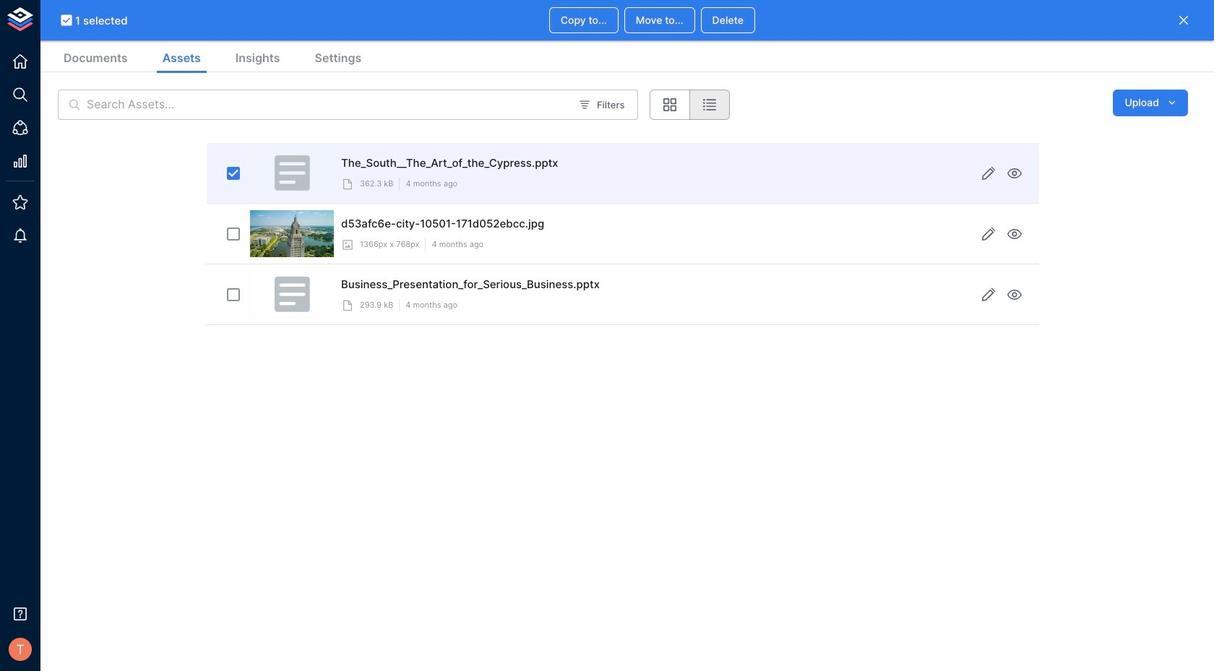 Task type: describe. For each thing, give the bounding box(es) containing it.
d53afc6e city 10501 171d052ebcc.jpg image
[[250, 210, 334, 257]]



Task type: vqa. For each thing, say whether or not it's contained in the screenshot.
Table of Contents "IMAGE"
no



Task type: locate. For each thing, give the bounding box(es) containing it.
group
[[650, 90, 730, 120]]

Search Assets... text field
[[87, 90, 570, 120]]



